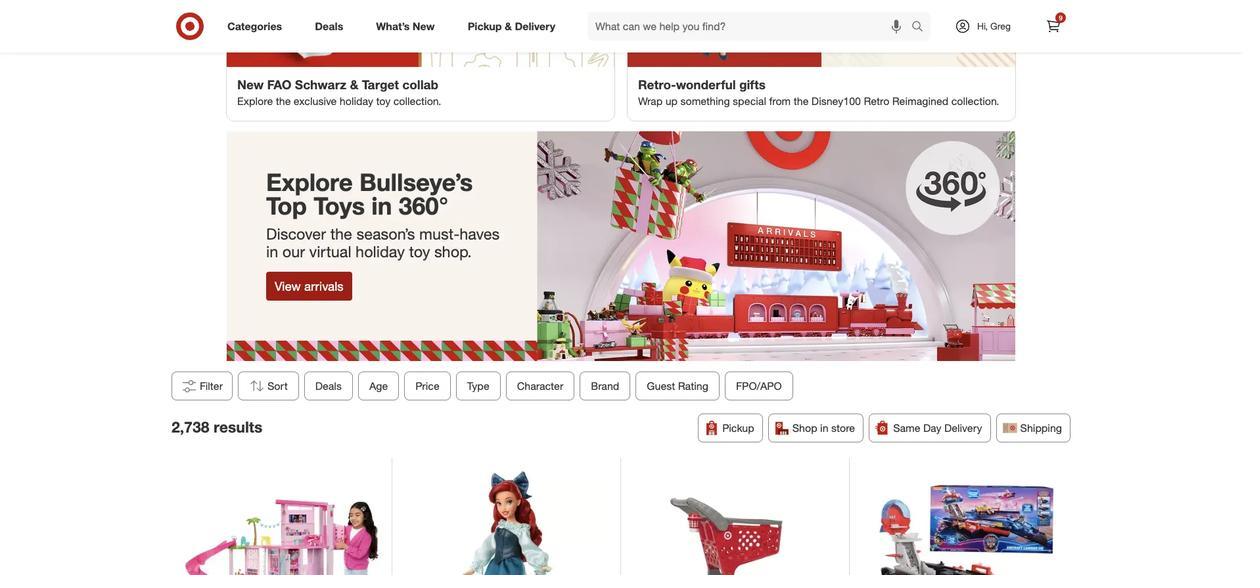 Task type: locate. For each thing, give the bounding box(es) containing it.
0 vertical spatial &
[[505, 19, 512, 33]]

age button
[[358, 372, 399, 401]]

toy down target
[[376, 95, 391, 108]]

1 vertical spatial deals
[[315, 380, 342, 393]]

pickup
[[468, 19, 502, 33], [723, 422, 754, 435]]

0 horizontal spatial new
[[237, 77, 264, 92]]

in
[[372, 192, 392, 221], [266, 243, 278, 262], [820, 422, 829, 435]]

1 vertical spatial pickup
[[723, 422, 754, 435]]

explore inside "new fao schwarz & target collab explore the exclusive holiday toy collection."
[[237, 95, 273, 108]]

2 deals from the top
[[315, 380, 342, 393]]

delivery inside button
[[944, 422, 982, 435]]

0 vertical spatial delivery
[[515, 19, 555, 33]]

day
[[923, 422, 942, 435]]

1 horizontal spatial delivery
[[944, 422, 982, 435]]

the for fao
[[276, 95, 291, 108]]

explore up discover
[[266, 167, 353, 197]]

special
[[733, 95, 766, 108]]

the inside "new fao schwarz & target collab explore the exclusive holiday toy collection."
[[276, 95, 291, 108]]

0 horizontal spatial the
[[276, 95, 291, 108]]

toy left shop.
[[409, 243, 430, 262]]

0 vertical spatial new
[[413, 19, 435, 33]]

toy inside "new fao schwarz & target collab explore the exclusive holiday toy collection."
[[376, 95, 391, 108]]

view arrivals button
[[266, 272, 352, 301]]

2 vertical spatial in
[[820, 422, 829, 435]]

guest rating
[[647, 380, 709, 393]]

in up season's at the top left of page
[[372, 192, 392, 221]]

in left store
[[820, 422, 829, 435]]

holiday right virtual at the left top of the page
[[356, 243, 405, 262]]

disney 100 retro reimagined only at target image
[[628, 0, 1015, 67]]

pickup & delivery
[[468, 19, 555, 33]]

type button
[[456, 372, 501, 401]]

1 vertical spatial new
[[237, 77, 264, 92]]

0 vertical spatial holiday
[[340, 95, 373, 108]]

filter
[[200, 380, 223, 393]]

deals link
[[304, 12, 360, 41]]

1 deals from the top
[[315, 19, 343, 33]]

0 vertical spatial toy
[[376, 95, 391, 108]]

the inside explore bullseye's top toys in 360° discover the season's must-haves in our virtual holiday toy shop.
[[330, 225, 352, 244]]

1 vertical spatial explore
[[266, 167, 353, 197]]

new right what's
[[413, 19, 435, 33]]

character button
[[506, 372, 575, 401]]

delivery
[[515, 19, 555, 33], [944, 422, 982, 435]]

holiday
[[340, 95, 373, 108], [356, 243, 405, 262]]

up
[[666, 95, 678, 108]]

1 collection. from the left
[[393, 95, 441, 108]]

0 vertical spatial in
[[372, 192, 392, 221]]

delivery for same day delivery
[[944, 422, 982, 435]]

0 horizontal spatial pickup
[[468, 19, 502, 33]]

gifts
[[739, 77, 766, 92]]

2 collection. from the left
[[952, 95, 999, 108]]

holiday inside "new fao schwarz & target collab explore the exclusive holiday toy collection."
[[340, 95, 373, 108]]

1 horizontal spatial the
[[330, 225, 352, 244]]

1 vertical spatial delivery
[[944, 422, 982, 435]]

deals up schwarz
[[315, 19, 343, 33]]

collection. inside the retro-wonderful gifts wrap up something special from the disney100 retro reimagined collection.
[[952, 95, 999, 108]]

toy
[[376, 95, 391, 108], [409, 243, 430, 262]]

9 link
[[1039, 12, 1068, 41]]

0 horizontal spatial delivery
[[515, 19, 555, 33]]

pickup button
[[698, 414, 763, 443]]

paw patrol marine hq toy vehicle playset image
[[863, 472, 1066, 576], [863, 472, 1066, 576]]

type
[[467, 380, 490, 393]]

0 horizontal spatial toy
[[376, 95, 391, 108]]

0 vertical spatial explore
[[237, 95, 273, 108]]

1 horizontal spatial pickup
[[723, 422, 754, 435]]

0 vertical spatial pickup
[[468, 19, 502, 33]]

explore down the fao
[[237, 95, 273, 108]]

0 horizontal spatial in
[[266, 243, 278, 262]]

store
[[831, 422, 855, 435]]

explore
[[237, 95, 273, 108], [266, 167, 353, 197]]

deals for deals button
[[315, 380, 342, 393]]

explore bullseye's top toys in 360° discover the season's must-haves in our virtual holiday toy shop.
[[266, 167, 500, 262]]

schwarz
[[295, 77, 346, 92]]

disney princess 100 retro reimagined ariel fashion doll (target exclusive) image
[[405, 472, 608, 576], [405, 472, 608, 576]]

guest
[[647, 380, 675, 393]]

1 horizontal spatial collection.
[[952, 95, 999, 108]]

discover
[[266, 225, 326, 244]]

new
[[413, 19, 435, 33], [237, 77, 264, 92]]

deals
[[315, 19, 343, 33], [315, 380, 342, 393]]

arrivals
[[304, 279, 344, 293]]

holiday down target
[[340, 95, 373, 108]]

new left the fao
[[237, 77, 264, 92]]

retro-wonderful gifts wrap up something special from the disney100 retro reimagined collection.
[[638, 77, 999, 108]]

in left our
[[266, 243, 278, 262]]

shop
[[793, 422, 817, 435]]

must-
[[419, 225, 460, 244]]

2 horizontal spatial in
[[820, 422, 829, 435]]

retro
[[864, 95, 890, 108]]

1 horizontal spatial new
[[413, 19, 435, 33]]

0 horizontal spatial &
[[350, 77, 359, 92]]

the down the 'toys'
[[330, 225, 352, 244]]

0 vertical spatial deals
[[315, 19, 343, 33]]

disney100
[[812, 95, 861, 108]]

explore inside explore bullseye's top toys in 360° discover the season's must-haves in our virtual holiday toy shop.
[[266, 167, 353, 197]]

collab
[[402, 77, 439, 92]]

the right from at the right of the page
[[794, 95, 809, 108]]

hi, greg
[[977, 20, 1011, 32]]

virtual
[[309, 243, 351, 262]]

collection.
[[393, 95, 441, 108], [952, 95, 999, 108]]

collection. right reimagined
[[952, 95, 999, 108]]

2 horizontal spatial the
[[794, 95, 809, 108]]

pickup inside button
[[723, 422, 754, 435]]

rating
[[678, 380, 709, 393]]

hi,
[[977, 20, 988, 32]]

deals inside button
[[315, 380, 342, 393]]

target toy shopping cart image
[[634, 472, 836, 576], [634, 472, 836, 576]]

the
[[276, 95, 291, 108], [794, 95, 809, 108], [330, 225, 352, 244]]

the down the fao
[[276, 95, 291, 108]]

collection. down collab at the left
[[393, 95, 441, 108]]

1 vertical spatial toy
[[409, 243, 430, 262]]

the inside the retro-wonderful gifts wrap up something special from the disney100 retro reimagined collection.
[[794, 95, 809, 108]]

brand
[[591, 380, 619, 393]]

deals button
[[304, 372, 353, 401]]

0 horizontal spatial collection.
[[393, 95, 441, 108]]

sort
[[268, 380, 288, 393]]

1 vertical spatial in
[[266, 243, 278, 262]]

what's
[[376, 19, 410, 33]]

1 horizontal spatial &
[[505, 19, 512, 33]]

1 vertical spatial &
[[350, 77, 359, 92]]

1 vertical spatial holiday
[[356, 243, 405, 262]]

deals left 'age' button
[[315, 380, 342, 393]]

same day delivery button
[[869, 414, 991, 443]]

&
[[505, 19, 512, 33], [350, 77, 359, 92]]

barbie dreamhouse pool party doll house with 75+ pc, 3 story slide image
[[176, 472, 379, 576], [176, 472, 379, 576]]

1 horizontal spatial in
[[372, 192, 392, 221]]

our
[[282, 243, 305, 262]]

1 horizontal spatial toy
[[409, 243, 430, 262]]



Task type: vqa. For each thing, say whether or not it's contained in the screenshot.
about
no



Task type: describe. For each thing, give the bounding box(es) containing it.
reimagined
[[892, 95, 949, 108]]

2,738
[[172, 418, 209, 436]]

in inside button
[[820, 422, 829, 435]]

new inside "new fao schwarz & target collab explore the exclusive holiday toy collection."
[[237, 77, 264, 92]]

something
[[681, 95, 730, 108]]

same
[[893, 422, 921, 435]]

results
[[214, 418, 262, 436]]

2,738 results
[[172, 418, 262, 436]]

toys
[[314, 192, 365, 221]]

price button
[[404, 372, 451, 401]]

shop in store
[[793, 422, 855, 435]]

top
[[266, 192, 307, 221]]

season's
[[357, 225, 415, 244]]

pickup for pickup & delivery
[[468, 19, 502, 33]]

categories
[[227, 19, 282, 33]]

shipping
[[1020, 422, 1062, 435]]

view arrivals
[[275, 279, 344, 293]]

price
[[416, 380, 440, 393]]

sort button
[[238, 372, 299, 401]]

guest rating button
[[636, 372, 720, 401]]

wrap
[[638, 95, 663, 108]]

from
[[769, 95, 791, 108]]

wonderful
[[676, 77, 736, 92]]

shipping button
[[996, 414, 1071, 443]]

view
[[275, 279, 301, 293]]

fao
[[267, 77, 292, 92]]

& inside "new fao schwarz & target collab explore the exclusive holiday toy collection."
[[350, 77, 359, 92]]

search button
[[906, 12, 937, 43]]

shop in store button
[[768, 414, 864, 443]]

bullseye's
[[360, 167, 473, 197]]

holiday inside explore bullseye's top toys in 360° discover the season's must-haves in our virtual holiday toy shop.
[[356, 243, 405, 262]]

greg
[[991, 20, 1011, 32]]

search
[[906, 21, 937, 34]]

delivery for pickup & delivery
[[515, 19, 555, 33]]

the for bullseye's
[[330, 225, 352, 244]]

brand button
[[580, 372, 631, 401]]

exclusive
[[294, 95, 337, 108]]

toy inside explore bullseye's top toys in 360° discover the season's must-haves in our virtual holiday toy shop.
[[409, 243, 430, 262]]

what's new
[[376, 19, 435, 33]]

new fao schwarz & target collab explore the exclusive holiday toy collection.
[[237, 77, 441, 108]]

fpo/apo button
[[725, 372, 793, 401]]

what's new link
[[365, 12, 451, 41]]

fpo/apo
[[736, 380, 782, 393]]

filter button
[[172, 372, 233, 401]]

pickup & delivery link
[[457, 12, 572, 41]]

target
[[362, 77, 399, 92]]

haves
[[460, 225, 500, 244]]

collection. inside "new fao schwarz & target collab explore the exclusive holiday toy collection."
[[393, 95, 441, 108]]

categories link
[[216, 12, 299, 41]]

character
[[517, 380, 564, 393]]

age
[[369, 380, 388, 393]]

9
[[1059, 14, 1063, 22]]

retro-
[[638, 77, 676, 92]]

same day delivery
[[893, 422, 982, 435]]

shop.
[[434, 243, 472, 262]]

pickup for pickup
[[723, 422, 754, 435]]

360°
[[399, 192, 449, 221]]

What can we help you find? suggestions appear below search field
[[588, 12, 915, 41]]

deals for deals link
[[315, 19, 343, 33]]



